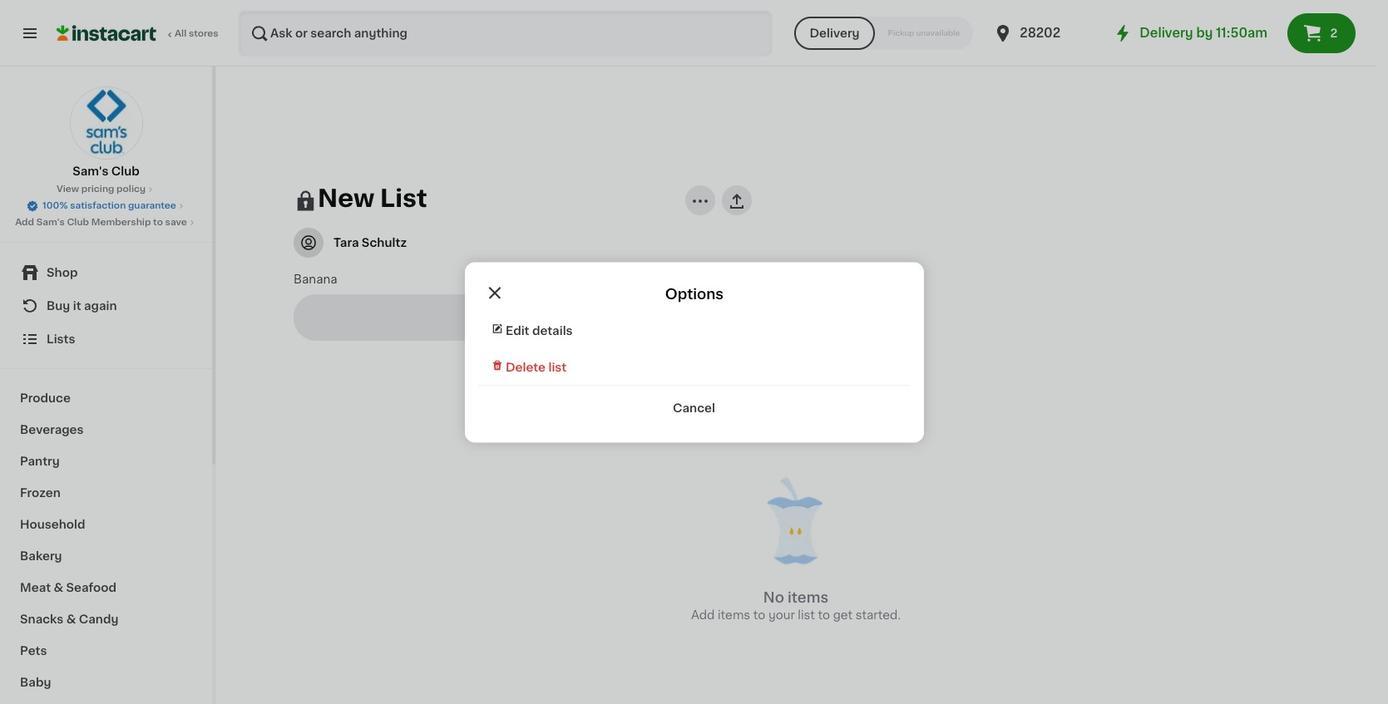 Task type: locate. For each thing, give the bounding box(es) containing it.
edit items
[[485, 311, 560, 325]]

items up delete list
[[518, 311, 560, 325]]

2 horizontal spatial to
[[818, 609, 830, 621]]

1 vertical spatial sam's
[[36, 218, 65, 227]]

delete
[[506, 361, 546, 373]]

club down satisfaction in the left top of the page
[[67, 218, 89, 227]]

items up "your" at the right bottom of page
[[788, 591, 829, 604]]

0 horizontal spatial &
[[54, 582, 63, 594]]

edit inside the edit items button
[[485, 311, 515, 325]]

1 horizontal spatial items
[[718, 609, 751, 621]]

household
[[20, 519, 85, 531]]

to left "your" at the right bottom of page
[[754, 609, 766, 621]]

edit
[[485, 311, 515, 325], [506, 324, 530, 336]]

snacks & candy link
[[10, 604, 202, 636]]

items left "your" at the right bottom of page
[[718, 609, 751, 621]]

1 horizontal spatial list
[[798, 609, 815, 621]]

meat
[[20, 582, 51, 594]]

to left the "get"
[[818, 609, 830, 621]]

list right delete
[[549, 361, 567, 373]]

2 button
[[1288, 13, 1356, 53]]

0 vertical spatial sam's
[[73, 166, 108, 177]]

0 vertical spatial club
[[111, 166, 140, 177]]

1 horizontal spatial delivery
[[1140, 27, 1194, 39]]

list
[[549, 361, 567, 373], [798, 609, 815, 621]]

1 horizontal spatial &
[[66, 614, 76, 626]]

0 horizontal spatial delivery
[[810, 27, 860, 39]]

0 horizontal spatial sam's
[[36, 218, 65, 227]]

delivery inside button
[[810, 27, 860, 39]]

club up the policy
[[111, 166, 140, 177]]

list right "your" at the right bottom of page
[[798, 609, 815, 621]]

sam's inside 'add sam's club membership to save' link
[[36, 218, 65, 227]]

None search field
[[238, 10, 773, 57]]

details
[[532, 324, 573, 336]]

2 horizontal spatial items
[[788, 591, 829, 604]]

& left candy
[[66, 614, 76, 626]]

28202
[[1020, 27, 1061, 39]]

lists link
[[10, 323, 202, 356]]

2 vertical spatial items
[[718, 609, 751, 621]]

all stores link
[[57, 10, 220, 57]]

sam's club
[[73, 166, 140, 177]]

baby link
[[10, 667, 202, 699]]

add inside no items add items to your list to get started.
[[691, 609, 715, 621]]

add sam's club membership to save link
[[15, 216, 197, 230]]

0 horizontal spatial add
[[15, 218, 34, 227]]

100% satisfaction guarantee
[[43, 201, 176, 210]]

tara schultz
[[334, 237, 407, 249]]

again
[[84, 300, 117, 312]]

to
[[153, 218, 163, 227], [754, 609, 766, 621], [818, 609, 830, 621]]

0 horizontal spatial club
[[67, 218, 89, 227]]

sam's down the 100%
[[36, 218, 65, 227]]

to down guarantee
[[153, 218, 163, 227]]

add
[[15, 218, 34, 227], [691, 609, 715, 621]]

& right meat
[[54, 582, 63, 594]]

edit inside edit details button
[[506, 324, 530, 336]]

0 horizontal spatial to
[[153, 218, 163, 227]]

0 vertical spatial &
[[54, 582, 63, 594]]

delivery for delivery
[[810, 27, 860, 39]]

1 horizontal spatial club
[[111, 166, 140, 177]]

sam's club link
[[69, 87, 143, 180]]

1 horizontal spatial sam's
[[73, 166, 108, 177]]

1 vertical spatial list
[[798, 609, 815, 621]]

started.
[[856, 609, 901, 621]]

1 vertical spatial items
[[788, 591, 829, 604]]

frozen
[[20, 488, 61, 499]]

save
[[165, 218, 187, 227]]

shop
[[47, 267, 78, 279]]

pantry
[[20, 456, 60, 468]]

membership
[[91, 218, 151, 227]]

sam's
[[73, 166, 108, 177], [36, 218, 65, 227]]

delivery for delivery by 11:50am
[[1140, 27, 1194, 39]]

club
[[111, 166, 140, 177], [67, 218, 89, 227]]

buy it again
[[47, 300, 117, 312]]

cancel button
[[478, 386, 911, 416]]

edit details
[[506, 324, 573, 336]]

buy it again link
[[10, 290, 202, 323]]

view
[[56, 185, 79, 194]]

it
[[73, 300, 81, 312]]

0 vertical spatial list
[[549, 361, 567, 373]]

1 vertical spatial &
[[66, 614, 76, 626]]

0 vertical spatial items
[[518, 311, 560, 325]]

sam's club logo image
[[69, 87, 143, 160]]

sam's up pricing at the left top of the page
[[73, 166, 108, 177]]

delivery by 11:50am link
[[1113, 23, 1268, 43]]

seafood
[[66, 582, 116, 594]]

shop link
[[10, 256, 202, 290]]

pantry link
[[10, 446, 202, 478]]

banana
[[294, 274, 337, 286]]

items
[[518, 311, 560, 325], [788, 591, 829, 604], [718, 609, 751, 621]]

edit details button
[[478, 312, 911, 349]]

1 horizontal spatial add
[[691, 609, 715, 621]]

no
[[764, 591, 784, 604]]

items inside button
[[518, 311, 560, 325]]

0 horizontal spatial list
[[549, 361, 567, 373]]

lists
[[47, 334, 75, 345]]

get
[[833, 609, 853, 621]]

edit list dialog
[[465, 262, 924, 443]]

delivery
[[1140, 27, 1194, 39], [810, 27, 860, 39]]

to for sam's
[[153, 218, 163, 227]]

1 vertical spatial add
[[691, 609, 715, 621]]

no items add items to your list to get started.
[[691, 591, 901, 621]]

0 horizontal spatial items
[[518, 311, 560, 325]]

&
[[54, 582, 63, 594], [66, 614, 76, 626]]

1 horizontal spatial to
[[754, 609, 766, 621]]

edit for edit items
[[485, 311, 515, 325]]

view pricing policy
[[56, 185, 146, 194]]

delete list
[[506, 361, 567, 373]]

guarantee
[[128, 201, 176, 210]]

list inside no items add items to your list to get started.
[[798, 609, 815, 621]]



Task type: vqa. For each thing, say whether or not it's contained in the screenshot.
8 "button"
no



Task type: describe. For each thing, give the bounding box(es) containing it.
meat & seafood
[[20, 582, 116, 594]]

delivery button
[[795, 17, 875, 50]]

2
[[1331, 27, 1338, 39]]

all
[[175, 29, 187, 38]]

satisfaction
[[70, 201, 126, 210]]

edit for edit details
[[506, 324, 530, 336]]

28202 button
[[994, 10, 1093, 57]]

service type group
[[795, 17, 974, 50]]

11:50am
[[1216, 27, 1268, 39]]

& for snacks
[[66, 614, 76, 626]]

to for items
[[754, 609, 766, 621]]

delete list button
[[478, 349, 911, 386]]

baby
[[20, 677, 51, 689]]

tara
[[334, 237, 359, 249]]

bakery link
[[10, 541, 202, 572]]

cancel
[[673, 402, 715, 413]]

100% satisfaction guarantee button
[[26, 196, 186, 213]]

pets link
[[10, 636, 202, 667]]

instacart logo image
[[57, 23, 156, 43]]

& for meat
[[54, 582, 63, 594]]

view pricing policy link
[[56, 183, 156, 196]]

edit items button
[[294, 295, 752, 341]]

new
[[318, 187, 375, 211]]

list inside button
[[549, 361, 567, 373]]

0 vertical spatial add
[[15, 218, 34, 227]]

stores
[[189, 29, 219, 38]]

policy
[[117, 185, 146, 194]]

beverages
[[20, 424, 84, 436]]

frozen link
[[10, 478, 202, 509]]

options
[[665, 287, 724, 300]]

items for no
[[788, 591, 829, 604]]

produce
[[20, 393, 71, 404]]

all stores
[[175, 29, 219, 38]]

snacks & candy
[[20, 614, 119, 626]]

candy
[[79, 614, 119, 626]]

delivery by 11:50am
[[1140, 27, 1268, 39]]

sam's inside sam's club link
[[73, 166, 108, 177]]

schultz
[[362, 237, 407, 249]]

snacks
[[20, 614, 63, 626]]

items for edit
[[518, 311, 560, 325]]

beverages link
[[10, 414, 202, 446]]

bakery
[[20, 551, 62, 562]]

pricing
[[81, 185, 114, 194]]

1 vertical spatial club
[[67, 218, 89, 227]]

by
[[1197, 27, 1213, 39]]

pets
[[20, 646, 47, 657]]

produce link
[[10, 383, 202, 414]]

household link
[[10, 509, 202, 541]]

buy
[[47, 300, 70, 312]]

new list
[[318, 187, 427, 211]]

meat & seafood link
[[10, 572, 202, 604]]

your
[[769, 609, 795, 621]]

100%
[[43, 201, 68, 210]]

add sam's club membership to save
[[15, 218, 187, 227]]

list
[[380, 187, 427, 211]]



